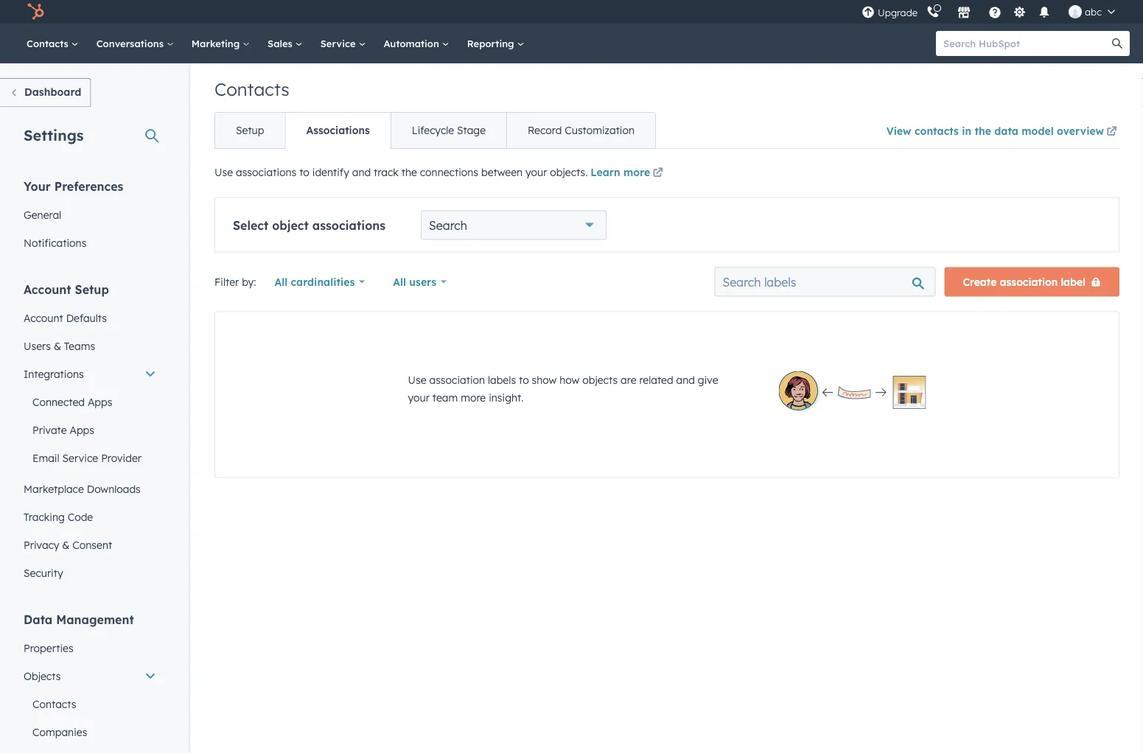 Task type: vqa. For each thing, say whether or not it's contained in the screenshot.
Close image
no



Task type: locate. For each thing, give the bounding box(es) containing it.
2 all from the left
[[393, 275, 406, 288]]

conversations link
[[88, 24, 183, 63]]

1 vertical spatial associations
[[312, 218, 386, 233]]

associations down setup link
[[236, 166, 297, 179]]

link opens in a new window image
[[1107, 123, 1117, 141], [1107, 127, 1117, 137], [653, 165, 663, 182]]

to left show
[[519, 373, 529, 386]]

association for create
[[1000, 275, 1058, 288]]

how
[[560, 373, 580, 386]]

& right users
[[54, 340, 61, 352]]

0 vertical spatial your
[[526, 166, 547, 179]]

1 horizontal spatial service
[[320, 37, 359, 49]]

1 vertical spatial &
[[62, 539, 70, 551]]

0 vertical spatial association
[[1000, 275, 1058, 288]]

0 horizontal spatial use
[[215, 166, 233, 179]]

use
[[215, 166, 233, 179], [408, 373, 427, 386]]

service right sales "link"
[[320, 37, 359, 49]]

association up team in the bottom left of the page
[[429, 373, 485, 386]]

1 horizontal spatial setup
[[236, 124, 264, 137]]

the right track
[[402, 166, 417, 179]]

security
[[24, 567, 63, 580]]

0 horizontal spatial more
[[461, 391, 486, 404]]

connections
[[420, 166, 479, 179]]

learn more link
[[591, 165, 666, 182]]

use associations to identify and track the connections between your objects.
[[215, 166, 591, 179]]

upgrade image
[[862, 6, 875, 20]]

1 account from the top
[[24, 282, 71, 297]]

sales link
[[259, 24, 312, 63]]

data management
[[24, 612, 134, 627]]

association
[[1000, 275, 1058, 288], [429, 373, 485, 386]]

1 horizontal spatial &
[[62, 539, 70, 551]]

1 horizontal spatial more
[[624, 166, 650, 179]]

your inside use association labels to show how objects are related and give your team more insight.
[[408, 391, 430, 404]]

1 horizontal spatial association
[[1000, 275, 1058, 288]]

& right privacy
[[62, 539, 70, 551]]

private
[[32, 424, 67, 436]]

0 vertical spatial use
[[215, 166, 233, 179]]

dashboard link
[[0, 78, 91, 107]]

and left track
[[352, 166, 371, 179]]

1 vertical spatial contacts link
[[15, 690, 165, 718]]

association inside button
[[1000, 275, 1058, 288]]

more inside "link"
[[624, 166, 650, 179]]

associations
[[236, 166, 297, 179], [312, 218, 386, 233]]

downloads
[[87, 483, 141, 495]]

0 vertical spatial the
[[975, 124, 992, 137]]

1 vertical spatial use
[[408, 373, 427, 386]]

users & teams link
[[15, 332, 165, 360]]

0 horizontal spatial setup
[[75, 282, 109, 297]]

1 all from the left
[[275, 275, 288, 288]]

account inside "link"
[[24, 312, 63, 324]]

0 horizontal spatial all
[[275, 275, 288, 288]]

0 vertical spatial &
[[54, 340, 61, 352]]

label
[[1061, 275, 1086, 288]]

to left identify
[[299, 166, 310, 179]]

apps up email service provider
[[70, 424, 94, 436]]

upgrade
[[878, 7, 918, 19]]

users & teams
[[24, 340, 95, 352]]

0 vertical spatial account
[[24, 282, 71, 297]]

service
[[320, 37, 359, 49], [62, 452, 98, 464]]

0 horizontal spatial your
[[408, 391, 430, 404]]

tracking
[[24, 511, 65, 523]]

reporting link
[[458, 24, 533, 63]]

automation link
[[375, 24, 458, 63]]

all cardinalities
[[275, 275, 355, 288]]

0 horizontal spatial service
[[62, 452, 98, 464]]

1 vertical spatial the
[[402, 166, 417, 179]]

show
[[532, 373, 557, 386]]

account defaults
[[24, 312, 107, 324]]

gary orlando image
[[1069, 5, 1082, 18]]

apps
[[88, 396, 112, 408], [70, 424, 94, 436]]

contacts up companies
[[32, 698, 76, 711]]

data
[[995, 124, 1019, 137]]

objects.
[[550, 166, 588, 179]]

menu
[[860, 0, 1126, 24]]

abc
[[1085, 6, 1102, 18]]

0 horizontal spatial to
[[299, 166, 310, 179]]

& for privacy
[[62, 539, 70, 551]]

all left users
[[393, 275, 406, 288]]

2 vertical spatial contacts
[[32, 698, 76, 711]]

account
[[24, 282, 71, 297], [24, 312, 63, 324]]

are
[[621, 373, 637, 386]]

link opens in a new window image
[[653, 168, 663, 179]]

1 horizontal spatial your
[[526, 166, 547, 179]]

0 horizontal spatial associations
[[236, 166, 297, 179]]

lifecycle
[[412, 124, 454, 137]]

1 vertical spatial setup
[[75, 282, 109, 297]]

your left objects.
[[526, 166, 547, 179]]

1 vertical spatial and
[[676, 373, 695, 386]]

&
[[54, 340, 61, 352], [62, 539, 70, 551]]

1 vertical spatial association
[[429, 373, 485, 386]]

0 vertical spatial and
[[352, 166, 371, 179]]

related
[[640, 373, 674, 386]]

preferences
[[54, 179, 123, 194]]

1 vertical spatial more
[[461, 391, 486, 404]]

1 vertical spatial your
[[408, 391, 430, 404]]

automation
[[384, 37, 442, 49]]

more inside use association labels to show how objects are related and give your team more insight.
[[461, 391, 486, 404]]

marketplaces image
[[958, 7, 971, 20]]

service down private apps link
[[62, 452, 98, 464]]

all right by:
[[275, 275, 288, 288]]

companies link
[[15, 718, 165, 746]]

contacts link
[[18, 24, 88, 63], [15, 690, 165, 718]]

create association label
[[963, 275, 1086, 288]]

0 vertical spatial more
[[624, 166, 650, 179]]

email
[[32, 452, 59, 464]]

2 account from the top
[[24, 312, 63, 324]]

0 horizontal spatial association
[[429, 373, 485, 386]]

notifications link
[[15, 229, 165, 257]]

contacts link up companies
[[15, 690, 165, 718]]

to
[[299, 166, 310, 179], [519, 373, 529, 386]]

marketplace downloads
[[24, 483, 141, 495]]

navigation
[[215, 112, 656, 149]]

1 horizontal spatial and
[[676, 373, 695, 386]]

& inside 'link'
[[54, 340, 61, 352]]

service inside account setup element
[[62, 452, 98, 464]]

filter
[[215, 275, 239, 288]]

integrations button
[[15, 360, 165, 388]]

1 vertical spatial contacts
[[215, 78, 290, 100]]

users
[[24, 340, 51, 352]]

all inside all users popup button
[[393, 275, 406, 288]]

the right in
[[975, 124, 992, 137]]

contacts link down hubspot link
[[18, 24, 88, 63]]

1 horizontal spatial the
[[975, 124, 992, 137]]

consent
[[72, 539, 112, 551]]

1 horizontal spatial use
[[408, 373, 427, 386]]

1 horizontal spatial associations
[[312, 218, 386, 233]]

navigation containing setup
[[215, 112, 656, 149]]

companies
[[32, 726, 87, 739]]

more
[[624, 166, 650, 179], [461, 391, 486, 404]]

all for all cardinalities
[[275, 275, 288, 288]]

all
[[275, 275, 288, 288], [393, 275, 406, 288]]

contacts link for the "conversations" 'link'
[[18, 24, 88, 63]]

record customization link
[[507, 113, 655, 148]]

0 vertical spatial setup
[[236, 124, 264, 137]]

and left give in the right of the page
[[676, 373, 695, 386]]

apps for private apps
[[70, 424, 94, 436]]

more left link opens in a new window icon
[[624, 166, 650, 179]]

data
[[24, 612, 53, 627]]

account up the "account defaults"
[[24, 282, 71, 297]]

1 horizontal spatial all
[[393, 275, 406, 288]]

contacts up setup link
[[215, 78, 290, 100]]

apps down integrations button
[[88, 396, 112, 408]]

1 vertical spatial service
[[62, 452, 98, 464]]

0 vertical spatial associations
[[236, 166, 297, 179]]

0 vertical spatial contacts link
[[18, 24, 88, 63]]

all inside all cardinalities popup button
[[275, 275, 288, 288]]

setup inside account setup element
[[75, 282, 109, 297]]

your left team in the bottom left of the page
[[408, 391, 430, 404]]

0 horizontal spatial &
[[54, 340, 61, 352]]

1 vertical spatial apps
[[70, 424, 94, 436]]

association inside use association labels to show how objects are related and give your team more insight.
[[429, 373, 485, 386]]

objects
[[24, 670, 61, 683]]

select object associations
[[233, 218, 386, 233]]

1 horizontal spatial to
[[519, 373, 529, 386]]

1 vertical spatial account
[[24, 312, 63, 324]]

associations down identify
[[312, 218, 386, 233]]

use inside use association labels to show how objects are related and give your team more insight.
[[408, 373, 427, 386]]

more right team in the bottom left of the page
[[461, 391, 486, 404]]

0 vertical spatial apps
[[88, 396, 112, 408]]

insight.
[[489, 391, 524, 404]]

view contacts in the data model overview link
[[887, 115, 1120, 148]]

use for use associations to identify and track the connections between your objects.
[[215, 166, 233, 179]]

private apps link
[[15, 416, 165, 444]]

account setup
[[24, 282, 109, 297]]

contacts
[[27, 37, 71, 49], [215, 78, 290, 100], [32, 698, 76, 711]]

1 vertical spatial to
[[519, 373, 529, 386]]

properties
[[24, 642, 73, 655]]

notifications button
[[1032, 0, 1057, 24]]

all users button
[[383, 267, 456, 297]]

contacts
[[915, 124, 959, 137]]

contacts down hubspot link
[[27, 37, 71, 49]]

association for use
[[429, 373, 485, 386]]

setup link
[[215, 113, 285, 148]]

association left label
[[1000, 275, 1058, 288]]

account up users
[[24, 312, 63, 324]]



Task type: describe. For each thing, give the bounding box(es) containing it.
dashboard
[[24, 86, 81, 98]]

connected apps link
[[15, 388, 165, 416]]

0 horizontal spatial and
[[352, 166, 371, 179]]

conversations
[[96, 37, 166, 49]]

teams
[[64, 340, 95, 352]]

all for all users
[[393, 275, 406, 288]]

notifications image
[[1038, 7, 1051, 20]]

between
[[481, 166, 523, 179]]

select
[[233, 218, 269, 233]]

object
[[272, 218, 309, 233]]

marketplaces button
[[949, 0, 980, 24]]

settings image
[[1013, 6, 1027, 20]]

objects
[[583, 373, 618, 386]]

marketing link
[[183, 24, 259, 63]]

account for account defaults
[[24, 312, 63, 324]]

code
[[68, 511, 93, 523]]

setup inside setup link
[[236, 124, 264, 137]]

& for users
[[54, 340, 61, 352]]

connected
[[32, 396, 85, 408]]

track
[[374, 166, 399, 179]]

data management element
[[15, 612, 165, 754]]

connected apps
[[32, 396, 112, 408]]

use association labels to show how objects are related and give your team more insight.
[[408, 373, 718, 404]]

and inside use association labels to show how objects are related and give your team more insight.
[[676, 373, 695, 386]]

create
[[963, 275, 997, 288]]

associations link
[[285, 113, 391, 148]]

security link
[[15, 559, 165, 587]]

use for use association labels to show how objects are related and give your team more insight.
[[408, 373, 427, 386]]

all users
[[393, 275, 437, 288]]

all cardinalities button
[[265, 267, 375, 297]]

view contacts in the data model overview
[[887, 124, 1104, 137]]

account for account setup
[[24, 282, 71, 297]]

reporting
[[467, 37, 517, 49]]

learn
[[591, 166, 621, 179]]

objects button
[[15, 662, 165, 690]]

marketplace downloads link
[[15, 475, 165, 503]]

hubspot link
[[18, 3, 55, 21]]

management
[[56, 612, 134, 627]]

contacts link for companies link
[[15, 690, 165, 718]]

account setup element
[[15, 281, 165, 587]]

contacts inside data management element
[[32, 698, 76, 711]]

lifecycle stage link
[[391, 113, 507, 148]]

customization
[[565, 124, 635, 137]]

marketing
[[192, 37, 243, 49]]

service link
[[312, 24, 375, 63]]

tracking code
[[24, 511, 93, 523]]

general link
[[15, 201, 165, 229]]

menu containing abc
[[860, 0, 1126, 24]]

to inside use association labels to show how objects are related and give your team more insight.
[[519, 373, 529, 386]]

team
[[433, 391, 458, 404]]

apps for connected apps
[[88, 396, 112, 408]]

search button
[[1105, 31, 1130, 56]]

privacy & consent link
[[15, 531, 165, 559]]

private apps
[[32, 424, 94, 436]]

associations
[[306, 124, 370, 137]]

integrations
[[24, 368, 84, 380]]

general
[[24, 208, 61, 221]]

cardinalities
[[291, 275, 355, 288]]

0 vertical spatial service
[[320, 37, 359, 49]]

0 vertical spatial contacts
[[27, 37, 71, 49]]

your
[[24, 179, 51, 194]]

settings link
[[1011, 4, 1029, 20]]

provider
[[101, 452, 142, 464]]

users
[[409, 275, 437, 288]]

learn more
[[591, 166, 650, 179]]

notifications
[[24, 236, 87, 249]]

Search labels search field
[[715, 267, 936, 297]]

0 horizontal spatial the
[[402, 166, 417, 179]]

lifecycle stage
[[412, 124, 486, 137]]

give
[[698, 373, 718, 386]]

abc button
[[1060, 0, 1124, 24]]

properties link
[[15, 634, 165, 662]]

view
[[887, 124, 912, 137]]

account defaults link
[[15, 304, 165, 332]]

search image
[[1113, 38, 1123, 49]]

help image
[[989, 7, 1002, 20]]

search button
[[421, 210, 607, 240]]

help button
[[983, 0, 1008, 24]]

in
[[962, 124, 972, 137]]

0 vertical spatial to
[[299, 166, 310, 179]]

Search HubSpot search field
[[936, 31, 1117, 56]]

model
[[1022, 124, 1054, 137]]

calling icon image
[[927, 6, 940, 19]]

settings
[[24, 126, 84, 144]]

sales
[[268, 37, 295, 49]]

filter by:
[[215, 275, 256, 288]]

defaults
[[66, 312, 107, 324]]

email service provider link
[[15, 444, 165, 472]]

record customization
[[528, 124, 635, 137]]

hubspot image
[[27, 3, 44, 21]]

your preferences element
[[15, 178, 165, 257]]

labels
[[488, 373, 516, 386]]



